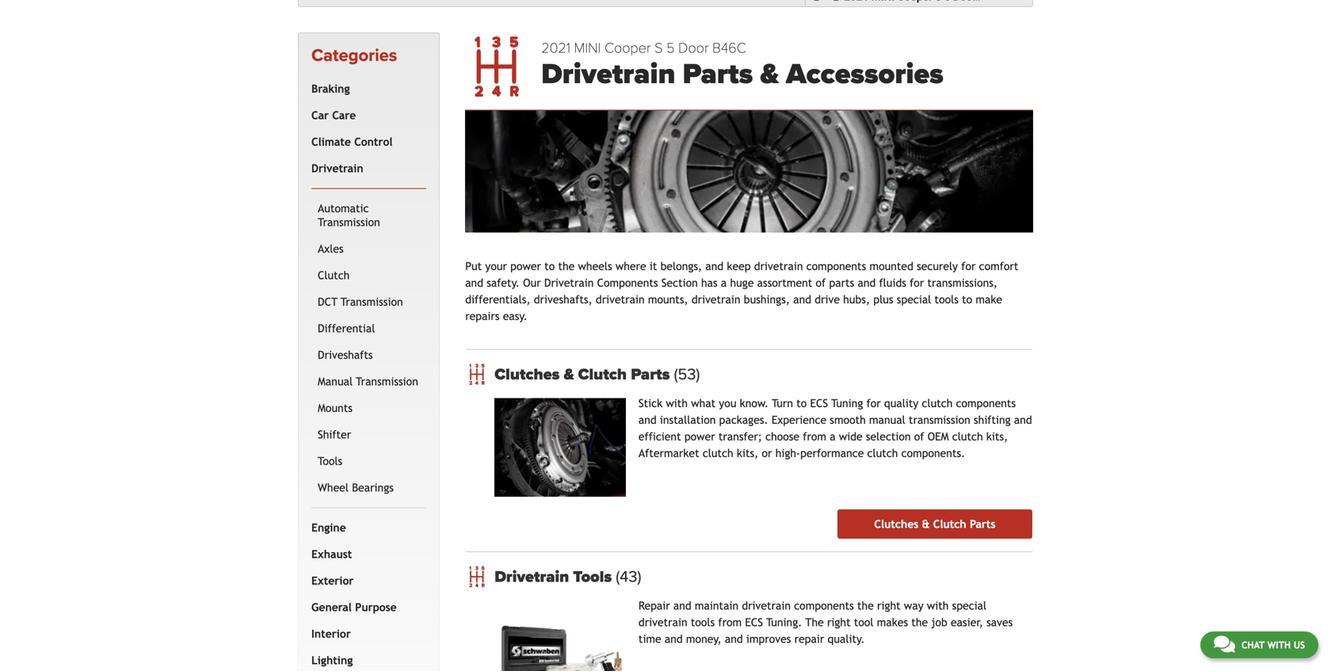 Task type: locate. For each thing, give the bounding box(es) containing it.
2 vertical spatial for
[[866, 397, 881, 410]]

1 vertical spatial of
[[914, 430, 924, 443]]

of up drive
[[816, 277, 826, 289]]

0 vertical spatial clutches
[[495, 365, 560, 384]]

clutch
[[318, 269, 350, 282], [578, 365, 627, 384], [933, 518, 966, 531]]

2 vertical spatial with
[[1267, 639, 1291, 651]]

0 horizontal spatial with
[[666, 397, 688, 410]]

0 vertical spatial a
[[721, 277, 727, 289]]

2 vertical spatial &
[[922, 518, 930, 531]]

and right repair
[[673, 600, 691, 612]]

1 vertical spatial ecs
[[745, 616, 763, 629]]

1 horizontal spatial &
[[760, 57, 779, 91]]

for up manual
[[866, 397, 881, 410]]

2 vertical spatial to
[[796, 397, 807, 410]]

clutches
[[495, 365, 560, 384], [874, 518, 919, 531]]

components for clutch
[[956, 397, 1016, 410]]

repair
[[794, 633, 824, 645]]

tools inside the repair and maintain drivetrain components the right way with special drivetrain tools from ecs tuning. the right tool makes the job easier, saves time and money, and improves repair quality.
[[691, 616, 715, 629]]

0 vertical spatial with
[[666, 397, 688, 410]]

0 horizontal spatial tools
[[691, 616, 715, 629]]

tools down the transmissions,
[[935, 293, 959, 306]]

keep
[[727, 260, 751, 273]]

1 horizontal spatial special
[[952, 600, 987, 612]]

with inside stick with what you know. turn to ecs tuning for quality clutch components and installation packages. experience smooth manual transmission shifting and efficient power transfer; choose from a wide selection of oem clutch kits, aftermarket clutch kits, or high-performance clutch components.
[[666, 397, 688, 410]]

0 vertical spatial &
[[760, 57, 779, 91]]

0 horizontal spatial kits,
[[737, 447, 759, 460]]

2 horizontal spatial &
[[922, 518, 930, 531]]

right up makes
[[877, 600, 901, 612]]

0 horizontal spatial clutch
[[318, 269, 350, 282]]

a
[[721, 277, 727, 289], [830, 430, 836, 443]]

to
[[544, 260, 555, 273], [962, 293, 972, 306], [796, 397, 807, 410]]

wheel
[[318, 481, 349, 494]]

ecs inside the repair and maintain drivetrain components the right way with special drivetrain tools from ecs tuning. the right tool makes the job easier, saves time and money, and improves repair quality.
[[745, 616, 763, 629]]

repair and maintain drivetrain components the right way with special drivetrain tools from ecs tuning. the right tool makes the job easier, saves time and money, and improves repair quality.
[[639, 600, 1013, 645]]

1 vertical spatial special
[[952, 600, 987, 612]]

1 horizontal spatial ecs
[[810, 397, 828, 410]]

a right "has"
[[721, 277, 727, 289]]

from
[[803, 430, 826, 443], [718, 616, 742, 629]]

chat with us
[[1242, 639, 1305, 651]]

clutches & clutch parts down components.
[[874, 518, 996, 531]]

us
[[1294, 639, 1305, 651]]

where
[[616, 260, 646, 273]]

to up driveshafts,
[[544, 260, 555, 273]]

and up hubs,
[[858, 277, 876, 289]]

0 horizontal spatial a
[[721, 277, 727, 289]]

0 vertical spatial the
[[558, 260, 575, 273]]

1 horizontal spatial tools
[[573, 567, 612, 586]]

1 vertical spatial clutches & clutch parts
[[874, 518, 996, 531]]

manual
[[318, 375, 353, 388]]

0 vertical spatial special
[[897, 293, 931, 306]]

1 vertical spatial clutches & clutch parts link
[[837, 510, 1032, 539]]

1 horizontal spatial clutches
[[874, 518, 919, 531]]

1 vertical spatial right
[[827, 616, 851, 629]]

components inside the repair and maintain drivetrain components the right way with special drivetrain tools from ecs tuning. the right tool makes the job easier, saves time and money, and improves repair quality.
[[794, 600, 854, 612]]

assortment
[[757, 277, 812, 289]]

1 vertical spatial for
[[910, 277, 924, 289]]

kits,
[[986, 430, 1008, 443], [737, 447, 759, 460]]

exterior
[[311, 574, 354, 587]]

power up the our
[[510, 260, 541, 273]]

1 horizontal spatial tools
[[935, 293, 959, 306]]

1 horizontal spatial right
[[877, 600, 901, 612]]

1 horizontal spatial with
[[927, 600, 949, 612]]

2 vertical spatial clutch
[[933, 518, 966, 531]]

drivetrain
[[754, 260, 803, 273], [596, 293, 645, 306], [692, 293, 741, 306], [742, 600, 791, 612], [639, 616, 687, 629]]

drivetrain up driveshafts,
[[544, 277, 594, 289]]

0 vertical spatial tools
[[935, 293, 959, 306]]

2 horizontal spatial parts
[[970, 518, 996, 531]]

what
[[691, 397, 716, 410]]

parts
[[683, 57, 753, 91], [631, 365, 670, 384], [970, 518, 996, 531]]

chat
[[1242, 639, 1265, 651]]

wheel bearings
[[318, 481, 394, 494]]

1 horizontal spatial to
[[796, 397, 807, 410]]

special up easier,
[[952, 600, 987, 612]]

clutches & clutch parts thumbnail image image
[[495, 398, 626, 497]]

2 horizontal spatial to
[[962, 293, 972, 306]]

components inside put your power to the wheels where it belongs, and keep drivetrain components mounted securely for comfort and safety. our drivetrain components section has a huge assortment of parts and fluids for transmissions, differentials, driveshafts, drivetrain mounts, drivetrain bushings, and drive hubs, plus special tools to make repairs easy.
[[806, 260, 866, 273]]

components for drivetrain
[[806, 260, 866, 273]]

selection
[[866, 430, 911, 443]]

2 vertical spatial parts
[[970, 518, 996, 531]]

1 horizontal spatial of
[[914, 430, 924, 443]]

drivetrain parts & accessories banner image image
[[465, 111, 1033, 233]]

with inside the repair and maintain drivetrain components the right way with special drivetrain tools from ecs tuning. the right tool makes the job easier, saves time and money, and improves repair quality.
[[927, 600, 949, 612]]

2 vertical spatial the
[[911, 616, 928, 629]]

and right shifting
[[1014, 414, 1032, 426]]

1 vertical spatial components
[[956, 397, 1016, 410]]

automatic transmission
[[318, 202, 380, 228]]

0 horizontal spatial of
[[816, 277, 826, 289]]

0 vertical spatial for
[[961, 260, 976, 273]]

and down put
[[465, 277, 483, 289]]

mounts link
[[315, 395, 423, 421]]

and up "has"
[[706, 260, 724, 273]]

and down 'stick' at the left
[[639, 414, 657, 426]]

2 vertical spatial transmission
[[356, 375, 418, 388]]

transmission down "driveshafts" link
[[356, 375, 418, 388]]

plus
[[873, 293, 893, 306]]

ecs up the improves
[[745, 616, 763, 629]]

climate control
[[311, 135, 393, 148]]

1 vertical spatial with
[[927, 600, 949, 612]]

tools
[[935, 293, 959, 306], [691, 616, 715, 629]]

0 horizontal spatial from
[[718, 616, 742, 629]]

b46c
[[712, 40, 746, 57]]

the up tool
[[857, 600, 874, 612]]

tools up wheel
[[318, 455, 342, 467]]

1 vertical spatial the
[[857, 600, 874, 612]]

kits, down shifting
[[986, 430, 1008, 443]]

0 vertical spatial ecs
[[810, 397, 828, 410]]

with
[[666, 397, 688, 410], [927, 600, 949, 612], [1267, 639, 1291, 651]]

to up experience
[[796, 397, 807, 410]]

the down way
[[911, 616, 928, 629]]

0 horizontal spatial clutches
[[495, 365, 560, 384]]

0 vertical spatial power
[[510, 260, 541, 273]]

exhaust link
[[308, 541, 423, 568]]

manual transmission
[[318, 375, 418, 388]]

1 horizontal spatial clutches & clutch parts
[[874, 518, 996, 531]]

clutch right oem
[[952, 430, 983, 443]]

0 horizontal spatial for
[[866, 397, 881, 410]]

installation
[[660, 414, 716, 426]]

drivetrain down cooper
[[541, 57, 675, 91]]

0 vertical spatial tools
[[318, 455, 342, 467]]

clutches & clutch parts
[[495, 365, 674, 384], [874, 518, 996, 531]]

1 vertical spatial power
[[684, 430, 715, 443]]

parts
[[829, 277, 854, 289]]

a inside stick with what you know. turn to ecs tuning for quality clutch components and installation packages. experience smooth manual transmission shifting and efficient power transfer; choose from a wide selection of oem clutch kits, aftermarket clutch kits, or high-performance clutch components.
[[830, 430, 836, 443]]

shifter
[[318, 428, 351, 441]]

0 vertical spatial transmission
[[318, 216, 380, 228]]

0 horizontal spatial power
[[510, 260, 541, 273]]

0 vertical spatial clutches & clutch parts
[[495, 365, 674, 384]]

a up the 'performance'
[[830, 430, 836, 443]]

right up the quality.
[[827, 616, 851, 629]]

1 vertical spatial a
[[830, 430, 836, 443]]

tools inside put your power to the wheels where it belongs, and keep drivetrain components mounted securely for comfort and safety. our drivetrain components section has a huge assortment of parts and fluids for transmissions, differentials, driveshafts, drivetrain mounts, drivetrain bushings, and drive hubs, plus special tools to make repairs easy.
[[935, 293, 959, 306]]

from inside stick with what you know. turn to ecs tuning for quality clutch components and installation packages. experience smooth manual transmission shifting and efficient power transfer; choose from a wide selection of oem clutch kits, aftermarket clutch kits, or high-performance clutch components.
[[803, 430, 826, 443]]

hubs,
[[843, 293, 870, 306]]

2021 mini cooper s 5 door b46c drivetrain parts & accessories
[[541, 40, 944, 91]]

s
[[655, 40, 663, 57]]

tuning
[[831, 397, 863, 410]]

2 vertical spatial components
[[794, 600, 854, 612]]

components
[[806, 260, 866, 273], [956, 397, 1016, 410], [794, 600, 854, 612]]

0 vertical spatial clutch
[[318, 269, 350, 282]]

climate control link
[[308, 129, 423, 155]]

bearings
[[352, 481, 394, 494]]

transmission down automatic
[[318, 216, 380, 228]]

the left wheels at the top left of the page
[[558, 260, 575, 273]]

1 horizontal spatial parts
[[683, 57, 753, 91]]

1 vertical spatial clutches
[[874, 518, 919, 531]]

repairs
[[465, 310, 500, 323]]

to inside stick with what you know. turn to ecs tuning for quality clutch components and installation packages. experience smooth manual transmission shifting and efficient power transfer; choose from a wide selection of oem clutch kits, aftermarket clutch kits, or high-performance clutch components.
[[796, 397, 807, 410]]

1 horizontal spatial from
[[803, 430, 826, 443]]

with up job
[[927, 600, 949, 612]]

power down installation
[[684, 430, 715, 443]]

power inside stick with what you know. turn to ecs tuning for quality clutch components and installation packages. experience smooth manual transmission shifting and efficient power transfer; choose from a wide selection of oem clutch kits, aftermarket clutch kits, or high-performance clutch components.
[[684, 430, 715, 443]]

the
[[558, 260, 575, 273], [857, 600, 874, 612], [911, 616, 928, 629]]

and right money,
[[725, 633, 743, 645]]

of inside stick with what you know. turn to ecs tuning for quality clutch components and installation packages. experience smooth manual transmission shifting and efficient power transfer; choose from a wide selection of oem clutch kits, aftermarket clutch kits, or high-performance clutch components.
[[914, 430, 924, 443]]

our
[[523, 277, 541, 289]]

from down maintain
[[718, 616, 742, 629]]

chat with us link
[[1200, 632, 1318, 658]]

0 vertical spatial clutches & clutch parts link
[[495, 365, 1032, 384]]

mounted
[[870, 260, 913, 273]]

0 vertical spatial from
[[803, 430, 826, 443]]

differentials,
[[465, 293, 531, 306]]

clutches & clutch parts link down components.
[[837, 510, 1032, 539]]

2 horizontal spatial with
[[1267, 639, 1291, 651]]

1 vertical spatial parts
[[631, 365, 670, 384]]

clutches & clutch parts up 'stick' at the left
[[495, 365, 674, 384]]

and right time
[[665, 633, 683, 645]]

engine
[[311, 521, 346, 534]]

from down experience
[[803, 430, 826, 443]]

0 vertical spatial parts
[[683, 57, 753, 91]]

& inside 2021 mini cooper s 5 door b46c drivetrain parts & accessories
[[760, 57, 779, 91]]

of inside put your power to the wheels where it belongs, and keep drivetrain components mounted securely for comfort and safety. our drivetrain components section has a huge assortment of parts and fluids for transmissions, differentials, driveshafts, drivetrain mounts, drivetrain bushings, and drive hubs, plus special tools to make repairs easy.
[[816, 277, 826, 289]]

mounts
[[318, 402, 353, 414]]

drivetrain inside put your power to the wheels where it belongs, and keep drivetrain components mounted securely for comfort and safety. our drivetrain components section has a huge assortment of parts and fluids for transmissions, differentials, driveshafts, drivetrain mounts, drivetrain bushings, and drive hubs, plus special tools to make repairs easy.
[[544, 277, 594, 289]]

1 vertical spatial tools
[[691, 616, 715, 629]]

drivetrain down "has"
[[692, 293, 741, 306]]

tools up money,
[[691, 616, 715, 629]]

differential link
[[315, 315, 423, 342]]

belongs,
[[661, 260, 702, 273]]

special down fluids
[[897, 293, 931, 306]]

1 vertical spatial kits,
[[737, 447, 759, 460]]

with left us
[[1267, 639, 1291, 651]]

clutch
[[922, 397, 953, 410], [952, 430, 983, 443], [703, 447, 733, 460], [867, 447, 898, 460]]

kits, down transfer;
[[737, 447, 759, 460]]

for right fluids
[[910, 277, 924, 289]]

0 vertical spatial components
[[806, 260, 866, 273]]

put
[[465, 260, 482, 273]]

care
[[332, 109, 356, 121]]

to down the transmissions,
[[962, 293, 972, 306]]

components up shifting
[[956, 397, 1016, 410]]

drivetrain down repair
[[639, 616, 687, 629]]

clutches & clutch parts link up know.
[[495, 365, 1032, 384]]

and
[[706, 260, 724, 273], [465, 277, 483, 289], [858, 277, 876, 289], [793, 293, 811, 306], [639, 414, 657, 426], [1014, 414, 1032, 426], [673, 600, 691, 612], [665, 633, 683, 645], [725, 633, 743, 645]]

power
[[510, 260, 541, 273], [684, 430, 715, 443]]

differential
[[318, 322, 375, 335]]

and down assortment
[[793, 293, 811, 306]]

0 vertical spatial to
[[544, 260, 555, 273]]

0 horizontal spatial special
[[897, 293, 931, 306]]

2 horizontal spatial clutch
[[933, 518, 966, 531]]

transmission down clutch "link"
[[341, 295, 403, 308]]

drivetrain up assortment
[[754, 260, 803, 273]]

of left oem
[[914, 430, 924, 443]]

tools
[[318, 455, 342, 467], [573, 567, 612, 586]]

0 horizontal spatial tools
[[318, 455, 342, 467]]

wheel bearings link
[[315, 474, 423, 501]]

bushings,
[[744, 293, 790, 306]]

driveshafts
[[318, 348, 373, 361]]

drivetrain down climate
[[311, 162, 363, 175]]

for up the transmissions,
[[961, 260, 976, 273]]

1 vertical spatial clutch
[[578, 365, 627, 384]]

tools up drivetrain tools thumbnail image
[[573, 567, 612, 586]]

0 horizontal spatial the
[[558, 260, 575, 273]]

manual transmission link
[[315, 368, 423, 395]]

the inside put your power to the wheels where it belongs, and keep drivetrain components mounted securely for comfort and safety. our drivetrain components section has a huge assortment of parts and fluids for transmissions, differentials, driveshafts, drivetrain mounts, drivetrain bushings, and drive hubs, plus special tools to make repairs easy.
[[558, 260, 575, 273]]

0 vertical spatial right
[[877, 600, 901, 612]]

clutch inside "link"
[[318, 269, 350, 282]]

2 horizontal spatial for
[[961, 260, 976, 273]]

0 horizontal spatial &
[[564, 365, 574, 384]]

drivetrain inside 2021 mini cooper s 5 door b46c drivetrain parts & accessories
[[541, 57, 675, 91]]

car
[[311, 109, 329, 121]]

1 horizontal spatial a
[[830, 430, 836, 443]]

1 horizontal spatial power
[[684, 430, 715, 443]]

high-
[[775, 447, 800, 460]]

0 vertical spatial kits,
[[986, 430, 1008, 443]]

with up installation
[[666, 397, 688, 410]]

0 horizontal spatial ecs
[[745, 616, 763, 629]]

1 horizontal spatial clutch
[[578, 365, 627, 384]]

0 vertical spatial of
[[816, 277, 826, 289]]

components up the the
[[794, 600, 854, 612]]

1 horizontal spatial kits,
[[986, 430, 1008, 443]]

tools link
[[315, 448, 423, 474]]

with for chat
[[1267, 639, 1291, 651]]

1 vertical spatial from
[[718, 616, 742, 629]]

general purpose
[[311, 601, 397, 614]]

ecs up experience
[[810, 397, 828, 410]]

components up "parts"
[[806, 260, 866, 273]]

accessories
[[786, 57, 944, 91]]

manual
[[869, 414, 906, 426]]

1 vertical spatial transmission
[[341, 295, 403, 308]]

components inside stick with what you know. turn to ecs tuning for quality clutch components and installation packages. experience smooth manual transmission shifting and efficient power transfer; choose from a wide selection of oem clutch kits, aftermarket clutch kits, or high-performance clutch components.
[[956, 397, 1016, 410]]

clutches & clutch parts link
[[495, 365, 1032, 384], [837, 510, 1032, 539]]



Task type: vqa. For each thing, say whether or not it's contained in the screenshot.
Door on the right
yes



Task type: describe. For each thing, give the bounding box(es) containing it.
turn
[[772, 397, 793, 410]]

dct transmission
[[318, 295, 403, 308]]

choose
[[766, 430, 800, 443]]

1 vertical spatial tools
[[573, 567, 612, 586]]

drivetrain down components
[[596, 293, 645, 306]]

transfer;
[[719, 430, 762, 443]]

driveshafts,
[[534, 293, 592, 306]]

packages.
[[719, 414, 768, 426]]

transmission for manual
[[356, 375, 418, 388]]

huge
[[730, 277, 754, 289]]

smooth
[[830, 414, 866, 426]]

special inside the repair and maintain drivetrain components the right way with special drivetrain tools from ecs tuning. the right tool makes the job easier, saves time and money, and improves repair quality.
[[952, 600, 987, 612]]

shifter link
[[315, 421, 423, 448]]

transmission for dct
[[341, 295, 403, 308]]

lighting
[[311, 654, 353, 667]]

comfort
[[979, 260, 1018, 273]]

mounts,
[[648, 293, 688, 306]]

drivetrain up drivetrain tools thumbnail image
[[495, 567, 569, 586]]

exterior link
[[308, 568, 423, 594]]

1 vertical spatial to
[[962, 293, 972, 306]]

wide
[[839, 430, 863, 443]]

control
[[354, 135, 393, 148]]

stick with what you know. turn to ecs tuning for quality clutch components and installation packages. experience smooth manual transmission shifting and efficient power transfer; choose from a wide selection of oem clutch kits, aftermarket clutch kits, or high-performance clutch components.
[[639, 397, 1032, 460]]

automatic
[[318, 202, 369, 215]]

efficient
[[639, 430, 681, 443]]

1 horizontal spatial the
[[857, 600, 874, 612]]

quality
[[884, 397, 919, 410]]

clutch down transfer;
[[703, 447, 733, 460]]

general
[[311, 601, 352, 614]]

drivetrain inside category navigation element
[[311, 162, 363, 175]]

0 horizontal spatial parts
[[631, 365, 670, 384]]

climate
[[311, 135, 351, 148]]

components.
[[901, 447, 965, 460]]

clutch down selection
[[867, 447, 898, 460]]

axles link
[[315, 236, 423, 262]]

clutch link
[[315, 262, 423, 289]]

transmission for automatic
[[318, 216, 380, 228]]

power inside put your power to the wheels where it belongs, and keep drivetrain components mounted securely for comfort and safety. our drivetrain components section has a huge assortment of parts and fluids for transmissions, differentials, driveshafts, drivetrain mounts, drivetrain bushings, and drive hubs, plus special tools to make repairs easy.
[[510, 260, 541, 273]]

0 horizontal spatial to
[[544, 260, 555, 273]]

2 horizontal spatial the
[[911, 616, 928, 629]]

repair
[[639, 600, 670, 612]]

general purpose link
[[308, 594, 423, 621]]

maintain
[[695, 600, 739, 612]]

securely
[[917, 260, 958, 273]]

1 vertical spatial &
[[564, 365, 574, 384]]

lighting link
[[308, 647, 423, 671]]

saves
[[987, 616, 1013, 629]]

for inside stick with what you know. turn to ecs tuning for quality clutch components and installation packages. experience smooth manual transmission shifting and efficient power transfer; choose from a wide selection of oem clutch kits, aftermarket clutch kits, or high-performance clutch components.
[[866, 397, 881, 410]]

it
[[650, 260, 657, 273]]

tools inside drivetrain subcategories element
[[318, 455, 342, 467]]

way
[[904, 600, 924, 612]]

ecs inside stick with what you know. turn to ecs tuning for quality clutch components and installation packages. experience smooth manual transmission shifting and efficient power transfer; choose from a wide selection of oem clutch kits, aftermarket clutch kits, or high-performance clutch components.
[[810, 397, 828, 410]]

category navigation element
[[298, 32, 440, 671]]

door
[[678, 40, 709, 57]]

or
[[762, 447, 772, 460]]

comments image
[[1214, 635, 1235, 654]]

5
[[666, 40, 675, 57]]

drivetrain up tuning.
[[742, 600, 791, 612]]

stick
[[639, 397, 663, 410]]

make
[[976, 293, 1002, 306]]

dct
[[318, 295, 338, 308]]

fluids
[[879, 277, 906, 289]]

parts inside 2021 mini cooper s 5 door b46c drivetrain parts & accessories
[[683, 57, 753, 91]]

0 horizontal spatial right
[[827, 616, 851, 629]]

braking link
[[308, 76, 423, 102]]

1 horizontal spatial for
[[910, 277, 924, 289]]

purpose
[[355, 601, 397, 614]]

section
[[661, 277, 698, 289]]

drivetrain subcategories element
[[311, 188, 426, 508]]

engine link
[[308, 514, 423, 541]]

axles
[[318, 242, 344, 255]]

easier,
[[951, 616, 983, 629]]

transmission
[[909, 414, 970, 426]]

tool
[[854, 616, 874, 629]]

mini
[[574, 40, 601, 57]]

cooper
[[605, 40, 651, 57]]

transmissions,
[[927, 277, 998, 289]]

car care link
[[308, 102, 423, 129]]

safety.
[[487, 277, 520, 289]]

drivetrain link
[[308, 155, 423, 182]]

categories
[[311, 45, 397, 66]]

clutch up transmission
[[922, 397, 953, 410]]

has
[[701, 277, 718, 289]]

experience
[[772, 414, 826, 426]]

interior
[[311, 627, 351, 640]]

0 horizontal spatial clutches & clutch parts
[[495, 365, 674, 384]]

special inside put your power to the wheels where it belongs, and keep drivetrain components mounted securely for comfort and safety. our drivetrain components section has a huge assortment of parts and fluids for transmissions, differentials, driveshafts, drivetrain mounts, drivetrain bushings, and drive hubs, plus special tools to make repairs easy.
[[897, 293, 931, 306]]

with for stick
[[666, 397, 688, 410]]

makes
[[877, 616, 908, 629]]

braking
[[311, 82, 350, 95]]

time
[[639, 633, 661, 645]]

you
[[719, 397, 736, 410]]

dct transmission link
[[315, 289, 423, 315]]

drivetrain tools link
[[495, 567, 1032, 586]]

drivetrain tools thumbnail image image
[[495, 601, 626, 671]]

from inside the repair and maintain drivetrain components the right way with special drivetrain tools from ecs tuning. the right tool makes the job easier, saves time and money, and improves repair quality.
[[718, 616, 742, 629]]

oem
[[928, 430, 949, 443]]

drive
[[815, 293, 840, 306]]

aftermarket
[[639, 447, 699, 460]]

automatic transmission link
[[315, 195, 423, 236]]

a inside put your power to the wheels where it belongs, and keep drivetrain components mounted securely for comfort and safety. our drivetrain components section has a huge assortment of parts and fluids for transmissions, differentials, driveshafts, drivetrain mounts, drivetrain bushings, and drive hubs, plus special tools to make repairs easy.
[[721, 277, 727, 289]]

components
[[597, 277, 658, 289]]

job
[[931, 616, 948, 629]]

put your power to the wheels where it belongs, and keep drivetrain components mounted securely for comfort and safety. our drivetrain components section has a huge assortment of parts and fluids for transmissions, differentials, driveshafts, drivetrain mounts, drivetrain bushings, and drive hubs, plus special tools to make repairs easy.
[[465, 260, 1018, 323]]

the
[[805, 616, 824, 629]]

quality.
[[828, 633, 865, 645]]



